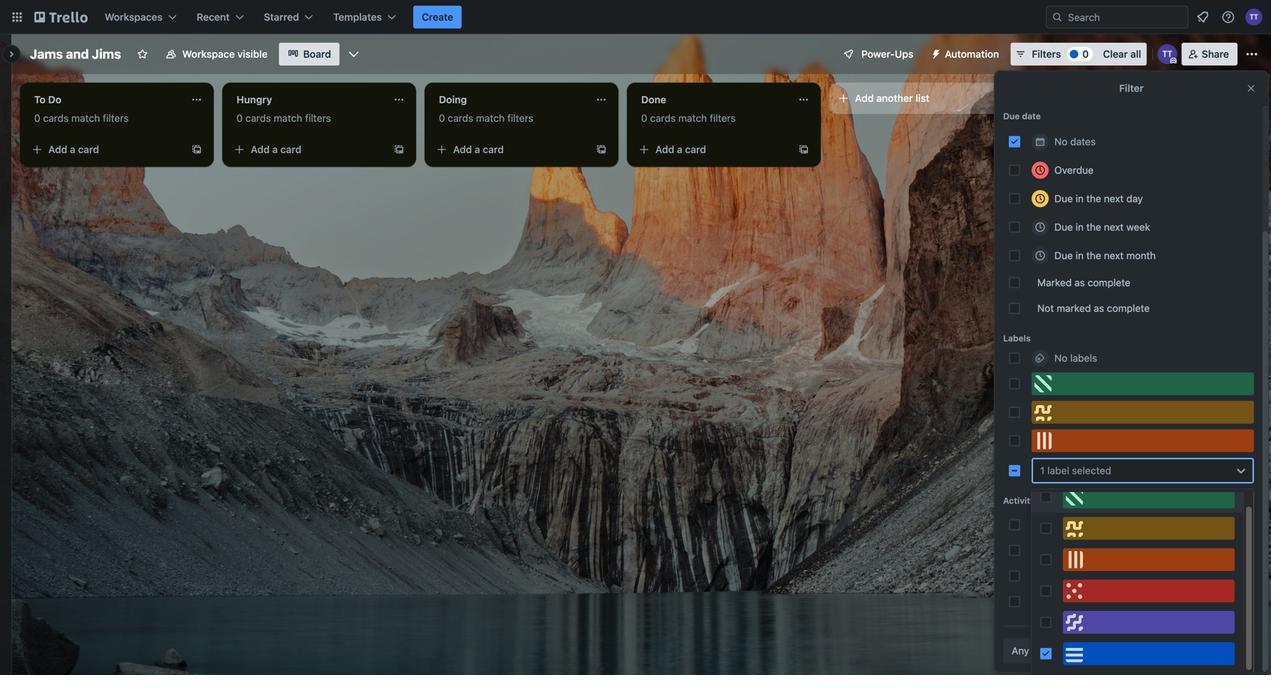 Task type: locate. For each thing, give the bounding box(es) containing it.
board link
[[279, 43, 340, 66]]

1 vertical spatial next
[[1105, 221, 1124, 233]]

no labels
[[1055, 353, 1098, 364]]

add a card button for doing
[[431, 138, 590, 161]]

last up the active in the last two weeks
[[1092, 519, 1108, 531]]

4 0 cards match filters from the left
[[642, 112, 736, 124]]

labels
[[1071, 353, 1098, 364]]

last left two
[[1092, 545, 1108, 557]]

due date
[[1004, 111, 1041, 121]]

0 down to
[[34, 112, 40, 124]]

3 filters from the left
[[508, 112, 534, 124]]

in up without
[[1064, 571, 1072, 582]]

card down done text field
[[686, 144, 707, 155]]

color: yellow, title: none element
[[1032, 401, 1255, 424]]

next left "day"
[[1105, 193, 1124, 205]]

2 vertical spatial weeks
[[1176, 596, 1205, 608]]

a for to do
[[70, 144, 75, 155]]

doing
[[439, 94, 467, 106]]

3 create from template… image from the left
[[799, 144, 810, 155]]

1 add a card from the left
[[48, 144, 99, 155]]

marked
[[1057, 303, 1092, 314]]

3 a from the left
[[475, 144, 480, 155]]

automation button
[[926, 43, 1008, 66]]

cards for done
[[651, 112, 676, 124]]

next
[[1105, 193, 1124, 205], [1105, 221, 1124, 233], [1105, 250, 1124, 262]]

cards down doing
[[448, 112, 474, 124]]

1 horizontal spatial as
[[1094, 303, 1105, 314]]

1 0 cards match filters from the left
[[34, 112, 129, 124]]

card down to do text box
[[78, 144, 99, 155]]

add a card down do
[[48, 144, 99, 155]]

terry turtle (terryturtle) image
[[1158, 44, 1178, 64]]

a down hungry text box
[[272, 144, 278, 155]]

create from template… image
[[394, 144, 405, 155], [596, 144, 607, 155], [799, 144, 810, 155]]

card for done
[[686, 144, 707, 155]]

no left labels
[[1055, 353, 1068, 364]]

0 cards match filters down doing text field
[[439, 112, 534, 124]]

filters down hungry text box
[[305, 112, 331, 124]]

add down hungry on the top
[[251, 144, 270, 155]]

add a card button
[[26, 138, 185, 161], [228, 138, 388, 161], [431, 138, 590, 161], [633, 138, 793, 161]]

in for due in the next day
[[1076, 193, 1084, 205]]

add down do
[[48, 144, 67, 155]]

3 add a card from the left
[[453, 144, 504, 155]]

2 vertical spatial next
[[1105, 250, 1124, 262]]

0 vertical spatial next
[[1105, 193, 1124, 205]]

in for due in the next month
[[1076, 250, 1084, 262]]

selected
[[1073, 465, 1112, 477]]

sm image
[[926, 43, 945, 63]]

0 vertical spatial weeks
[[1130, 545, 1159, 557]]

0 cards match filters for doing
[[439, 112, 534, 124]]

primary element
[[0, 0, 1272, 34]]

2 vertical spatial active
[[1032, 571, 1061, 582]]

a down doing text field
[[475, 144, 480, 155]]

no for no dates
[[1055, 136, 1068, 148]]

week up month
[[1127, 221, 1151, 233]]

starred
[[264, 11, 299, 23]]

1 create from template… image from the left
[[394, 144, 405, 155]]

add a card down hungry on the top
[[251, 144, 302, 155]]

weeks up without activity in the last four weeks
[[1132, 571, 1161, 582]]

4 add a card button from the left
[[633, 138, 793, 161]]

0 down done
[[642, 112, 648, 124]]

2 add a card button from the left
[[228, 138, 388, 161]]

color: orange, title: none image
[[1064, 549, 1236, 572]]

the up marked as complete at the right top of page
[[1087, 250, 1102, 262]]

4 cards from the left
[[651, 112, 676, 124]]

active for active in the last four weeks
[[1032, 571, 1061, 582]]

4 add a card from the left
[[656, 144, 707, 155]]

the for due in the next day
[[1087, 193, 1102, 205]]

1 vertical spatial no
[[1055, 353, 1068, 364]]

add another list
[[856, 92, 930, 104]]

starred button
[[255, 6, 322, 29]]

3 cards from the left
[[448, 112, 474, 124]]

0 down doing
[[439, 112, 445, 124]]

cards down do
[[43, 112, 69, 124]]

active down active in the last week at the bottom right
[[1032, 545, 1061, 557]]

1 horizontal spatial four
[[1155, 596, 1173, 608]]

1 add a card button from the left
[[26, 138, 185, 161]]

add a card for hungry
[[251, 144, 302, 155]]

1 active from the top
[[1032, 519, 1061, 531]]

switch to… image
[[10, 10, 24, 24]]

4 filters from the left
[[710, 112, 736, 124]]

next for day
[[1105, 193, 1124, 205]]

complete down marked as complete at the right top of page
[[1108, 303, 1151, 314]]

add a card button down hungry text box
[[228, 138, 388, 161]]

weeks for active in the last four weeks
[[1132, 571, 1161, 582]]

in up marked as complete at the right top of page
[[1076, 250, 1084, 262]]

workspaces
[[105, 11, 163, 23]]

no dates
[[1055, 136, 1097, 148]]

last
[[1092, 519, 1108, 531], [1092, 545, 1108, 557], [1092, 571, 1108, 582], [1136, 596, 1152, 608]]

1 card from the left
[[78, 144, 99, 155]]

add
[[856, 92, 874, 104], [48, 144, 67, 155], [251, 144, 270, 155], [453, 144, 472, 155], [656, 144, 675, 155]]

color: orange, title: none element
[[1032, 430, 1255, 453]]

due in the next week
[[1055, 221, 1151, 233]]

no left "dates"
[[1055, 136, 1068, 148]]

match for done
[[679, 112, 707, 124]]

filters
[[103, 112, 129, 124], [305, 112, 331, 124], [508, 112, 534, 124], [710, 112, 736, 124]]

due down due in the next day
[[1055, 221, 1074, 233]]

0 cards match filters down done text field
[[642, 112, 736, 124]]

0 down hungry on the top
[[237, 112, 243, 124]]

2 filters from the left
[[305, 112, 331, 124]]

0 horizontal spatial create from template… image
[[394, 144, 405, 155]]

1 vertical spatial active
[[1032, 545, 1061, 557]]

match for to do
[[71, 112, 100, 124]]

active up without
[[1032, 571, 1061, 582]]

1 vertical spatial as
[[1094, 303, 1105, 314]]

add a card button down doing text field
[[431, 138, 590, 161]]

week for active in the last week
[[1111, 519, 1135, 531]]

filters for to do
[[103, 112, 129, 124]]

marked as complete
[[1038, 277, 1131, 289]]

no for no labels
[[1055, 353, 1068, 364]]

the
[[1087, 193, 1102, 205], [1087, 221, 1102, 233], [1087, 250, 1102, 262], [1074, 519, 1089, 531], [1074, 545, 1089, 557], [1074, 571, 1089, 582], [1118, 596, 1133, 608]]

the up the active in the last two weeks
[[1074, 519, 1089, 531]]

search image
[[1052, 11, 1064, 23]]

filters down done text field
[[710, 112, 736, 124]]

close popover image
[[1246, 83, 1258, 94]]

due for due in the next day
[[1055, 193, 1074, 205]]

filters down to do text box
[[103, 112, 129, 124]]

match for hungry
[[274, 112, 303, 124]]

0 vertical spatial complete
[[1088, 277, 1131, 289]]

add a card button down to do text box
[[26, 138, 185, 161]]

card down hungry text box
[[281, 144, 302, 155]]

clear all button
[[1098, 43, 1148, 66]]

0 cards match filters for hungry
[[237, 112, 331, 124]]

1 label selected
[[1041, 465, 1112, 477]]

0 cards match filters down hungry text box
[[237, 112, 331, 124]]

filters for doing
[[508, 112, 534, 124]]

match for doing
[[476, 112, 505, 124]]

the down active in the last week at the bottom right
[[1074, 545, 1089, 557]]

in down active in the last week at the bottom right
[[1064, 545, 1072, 557]]

in down due in the next day
[[1076, 221, 1084, 233]]

active
[[1032, 519, 1061, 531], [1032, 545, 1061, 557], [1032, 571, 1061, 582]]

power-ups button
[[833, 43, 923, 66]]

1 filters from the left
[[103, 112, 129, 124]]

four up color: purple, title: none image on the right of the page
[[1155, 596, 1173, 608]]

complete
[[1088, 277, 1131, 289], [1108, 303, 1151, 314]]

the up due in the next week
[[1087, 193, 1102, 205]]

any
[[1012, 646, 1030, 657]]

0 for hungry
[[237, 112, 243, 124]]

next left month
[[1105, 250, 1124, 262]]

0 cards match filters for to do
[[34, 112, 129, 124]]

no
[[1055, 136, 1068, 148], [1055, 353, 1068, 364]]

weeks for active in the last two weeks
[[1130, 545, 1159, 557]]

2 a from the left
[[272, 144, 278, 155]]

the down due in the next day
[[1087, 221, 1102, 233]]

jams
[[30, 46, 63, 62]]

a for done
[[677, 144, 683, 155]]

in
[[1076, 193, 1084, 205], [1076, 221, 1084, 233], [1076, 250, 1084, 262], [1064, 519, 1072, 531], [1064, 545, 1072, 557], [1064, 571, 1072, 582], [1107, 596, 1115, 608]]

due in the next month
[[1055, 250, 1157, 262]]

0
[[1083, 48, 1090, 60], [34, 112, 40, 124], [237, 112, 243, 124], [439, 112, 445, 124], [642, 112, 648, 124]]

add a card down doing
[[453, 144, 504, 155]]

3 next from the top
[[1105, 250, 1124, 262]]

1 cards from the left
[[43, 112, 69, 124]]

0 left clear
[[1083, 48, 1090, 60]]

active in the last two weeks
[[1032, 545, 1159, 557]]

week up two
[[1111, 519, 1135, 531]]

templates button
[[325, 6, 405, 29]]

as
[[1075, 277, 1086, 289], [1094, 303, 1105, 314]]

weeks
[[1130, 545, 1159, 557], [1132, 571, 1161, 582], [1176, 596, 1205, 608]]

match down done text field
[[679, 112, 707, 124]]

1 next from the top
[[1105, 193, 1124, 205]]

add inside button
[[856, 92, 874, 104]]

2 card from the left
[[281, 144, 302, 155]]

in for due in the next week
[[1076, 221, 1084, 233]]

a down done text field
[[677, 144, 683, 155]]

active down activity
[[1032, 519, 1061, 531]]

do
[[48, 94, 61, 106]]

3 active from the top
[[1032, 571, 1061, 582]]

workspaces button
[[96, 6, 185, 29]]

match
[[71, 112, 100, 124], [274, 112, 303, 124], [476, 112, 505, 124], [679, 112, 707, 124], [1033, 646, 1061, 657]]

match down doing text field
[[476, 112, 505, 124]]

due for due in the next week
[[1055, 221, 1074, 233]]

0 for done
[[642, 112, 648, 124]]

complete down due in the next month
[[1088, 277, 1131, 289]]

4 card from the left
[[686, 144, 707, 155]]

last down the active in the last two weeks
[[1092, 571, 1108, 582]]

filter
[[1120, 82, 1144, 94]]

create button
[[414, 6, 462, 29]]

2 0 cards match filters from the left
[[237, 112, 331, 124]]

add a card for doing
[[453, 144, 504, 155]]

1 no from the top
[[1055, 136, 1068, 148]]

3 card from the left
[[483, 144, 504, 155]]

another
[[877, 92, 914, 104]]

filters for hungry
[[305, 112, 331, 124]]

four down two
[[1111, 571, 1129, 582]]

any match
[[1012, 646, 1061, 657]]

due up marked
[[1055, 250, 1074, 262]]

0 cards match filters down to do text box
[[34, 112, 129, 124]]

active in the last week
[[1032, 519, 1135, 531]]

0 cards match filters
[[34, 112, 129, 124], [237, 112, 331, 124], [439, 112, 534, 124], [642, 112, 736, 124]]

week for due in the next week
[[1127, 221, 1151, 233]]

1 vertical spatial week
[[1111, 519, 1135, 531]]

last for week
[[1092, 519, 1108, 531]]

month
[[1127, 250, 1157, 262]]

add a card down done
[[656, 144, 707, 155]]

2 add a card from the left
[[251, 144, 302, 155]]

2 create from template… image from the left
[[596, 144, 607, 155]]

2 next from the top
[[1105, 221, 1124, 233]]

the for active in the last week
[[1074, 519, 1089, 531]]

0 vertical spatial no
[[1055, 136, 1068, 148]]

next up due in the next month
[[1105, 221, 1124, 233]]

in up the active in the last two weeks
[[1064, 519, 1072, 531]]

weeks up color: purple, title: none image on the right of the page
[[1176, 596, 1205, 608]]

workspace visible
[[182, 48, 268, 60]]

add a card button down done text field
[[633, 138, 793, 161]]

all
[[1131, 48, 1142, 60]]

add a card for done
[[656, 144, 707, 155]]

in down overdue
[[1076, 193, 1084, 205]]

1 vertical spatial weeks
[[1132, 571, 1161, 582]]

last for two
[[1092, 545, 1108, 557]]

active for active in the last two weeks
[[1032, 545, 1061, 557]]

jims
[[92, 46, 121, 62]]

0 vertical spatial four
[[1111, 571, 1129, 582]]

without activity in the last four weeks
[[1032, 596, 1205, 608]]

next for week
[[1105, 221, 1124, 233]]

2 cards from the left
[[246, 112, 271, 124]]

4 a from the left
[[677, 144, 683, 155]]

add down done
[[656, 144, 675, 155]]

match down hungry text box
[[274, 112, 303, 124]]

workspace
[[182, 48, 235, 60]]

color: green, title: none image
[[1064, 486, 1236, 509]]

the up activity
[[1074, 571, 1089, 582]]

add left another
[[856, 92, 874, 104]]

due left date
[[1004, 111, 1020, 121]]

match down to do text box
[[71, 112, 100, 124]]

in right activity
[[1107, 596, 1115, 608]]

cards
[[43, 112, 69, 124], [246, 112, 271, 124], [448, 112, 474, 124], [651, 112, 676, 124]]

3 add a card button from the left
[[431, 138, 590, 161]]

add for done
[[656, 144, 675, 155]]

jams and jims
[[30, 46, 121, 62]]

as right the marked at the right top
[[1094, 303, 1105, 314]]

card
[[78, 144, 99, 155], [281, 144, 302, 155], [483, 144, 504, 155], [686, 144, 707, 155]]

share button
[[1183, 43, 1238, 66]]

week
[[1127, 221, 1151, 233], [1111, 519, 1135, 531]]

weeks down color: yellow, title: none image
[[1130, 545, 1159, 557]]

filters down doing text field
[[508, 112, 534, 124]]

recent button
[[188, 6, 253, 29]]

add down doing
[[453, 144, 472, 155]]

2 active from the top
[[1032, 545, 1061, 557]]

a down to do text box
[[70, 144, 75, 155]]

activity
[[1071, 596, 1105, 608]]

power-
[[862, 48, 895, 60]]

day
[[1127, 193, 1144, 205]]

filters for done
[[710, 112, 736, 124]]

2 horizontal spatial create from template… image
[[799, 144, 810, 155]]

cards down hungry on the top
[[246, 112, 271, 124]]

0 vertical spatial week
[[1127, 221, 1151, 233]]

3 0 cards match filters from the left
[[439, 112, 534, 124]]

as right marked
[[1075, 277, 1086, 289]]

2 no from the top
[[1055, 353, 1068, 364]]

due in the next day
[[1055, 193, 1144, 205]]

0 vertical spatial active
[[1032, 519, 1061, 531]]

due down overdue
[[1055, 193, 1074, 205]]

card down doing text field
[[483, 144, 504, 155]]

create from template… image for doing
[[596, 144, 607, 155]]

cards down done
[[651, 112, 676, 124]]

due
[[1004, 111, 1020, 121], [1055, 193, 1074, 205], [1055, 221, 1074, 233], [1055, 250, 1074, 262]]

1 a from the left
[[70, 144, 75, 155]]

1 horizontal spatial create from template… image
[[596, 144, 607, 155]]

a
[[70, 144, 75, 155], [272, 144, 278, 155], [475, 144, 480, 155], [677, 144, 683, 155]]

color: purple, title: none image
[[1064, 612, 1236, 635]]

four
[[1111, 571, 1129, 582], [1155, 596, 1173, 608]]

add a card
[[48, 144, 99, 155], [251, 144, 302, 155], [453, 144, 504, 155], [656, 144, 707, 155]]

0 horizontal spatial as
[[1075, 277, 1086, 289]]

open information menu image
[[1222, 10, 1236, 24]]



Task type: describe. For each thing, give the bounding box(es) containing it.
two
[[1111, 545, 1128, 557]]

color: yellow, title: none image
[[1064, 518, 1236, 540]]

without
[[1032, 596, 1069, 608]]

add for to do
[[48, 144, 67, 155]]

0 horizontal spatial four
[[1111, 571, 1129, 582]]

power-ups
[[862, 48, 914, 60]]

terry turtle (terryturtle) image
[[1246, 9, 1263, 26]]

create from template… image
[[191, 144, 202, 155]]

color: blue, title: none image
[[1064, 643, 1236, 666]]

add a card button for done
[[633, 138, 793, 161]]

not marked as complete
[[1038, 303, 1151, 314]]

a for hungry
[[272, 144, 278, 155]]

label
[[1048, 465, 1070, 477]]

in for active in the last week
[[1064, 519, 1072, 531]]

in for active in the last two weeks
[[1064, 545, 1072, 557]]

create from template… image for done
[[799, 144, 810, 155]]

0 for to do
[[34, 112, 40, 124]]

to
[[34, 94, 46, 106]]

hungry
[[237, 94, 272, 106]]

add a card for to do
[[48, 144, 99, 155]]

Board name text field
[[23, 43, 128, 66]]

the for due in the next month
[[1087, 250, 1102, 262]]

visible
[[238, 48, 268, 60]]

add a card button for to do
[[26, 138, 185, 161]]

0 for doing
[[439, 112, 445, 124]]

0 cards match filters for done
[[642, 112, 736, 124]]

a for doing
[[475, 144, 480, 155]]

To Do text field
[[26, 88, 183, 111]]

automation
[[945, 48, 1000, 60]]

card for doing
[[483, 144, 504, 155]]

back to home image
[[34, 6, 88, 29]]

add for hungry
[[251, 144, 270, 155]]

cards for doing
[[448, 112, 474, 124]]

cards for to do
[[43, 112, 69, 124]]

1 vertical spatial complete
[[1108, 303, 1151, 314]]

Done text field
[[633, 88, 790, 111]]

the for due in the next week
[[1087, 221, 1102, 233]]

in for active in the last four weeks
[[1064, 571, 1072, 582]]

Hungry text field
[[228, 88, 385, 111]]

card for hungry
[[281, 144, 302, 155]]

0 vertical spatial as
[[1075, 277, 1086, 289]]

0 notifications image
[[1195, 9, 1212, 26]]

recent
[[197, 11, 230, 23]]

add for doing
[[453, 144, 472, 155]]

to do
[[34, 94, 61, 106]]

share
[[1203, 48, 1230, 60]]

due for due date
[[1004, 111, 1020, 121]]

active for active in the last week
[[1032, 519, 1061, 531]]

marked
[[1038, 277, 1072, 289]]

color: green, title: none element
[[1032, 373, 1255, 396]]

overdue
[[1055, 164, 1094, 176]]

list
[[916, 92, 930, 104]]

ups
[[895, 48, 914, 60]]

clear
[[1104, 48, 1129, 60]]

dates
[[1071, 136, 1097, 148]]

show menu image
[[1246, 47, 1260, 61]]

card for to do
[[78, 144, 99, 155]]

clear all
[[1104, 48, 1142, 60]]

filters
[[1033, 48, 1062, 60]]

star or unstar board image
[[137, 48, 148, 60]]

the for active in the last two weeks
[[1074, 545, 1089, 557]]

workspace visible button
[[157, 43, 276, 66]]

add another list button
[[830, 83, 1024, 114]]

this member is an admin of this board. image
[[1171, 58, 1178, 64]]

not
[[1038, 303, 1055, 314]]

last up color: purple, title: none image on the right of the page
[[1136, 596, 1152, 608]]

activity
[[1004, 496, 1036, 506]]

1
[[1041, 465, 1045, 477]]

done
[[642, 94, 667, 106]]

create from template… image for hungry
[[394, 144, 405, 155]]

customize views image
[[347, 47, 361, 61]]

templates
[[333, 11, 382, 23]]

and
[[66, 46, 89, 62]]

1 vertical spatial four
[[1155, 596, 1173, 608]]

add a card button for hungry
[[228, 138, 388, 161]]

match right any
[[1033, 646, 1061, 657]]

due for due in the next month
[[1055, 250, 1074, 262]]

last for four
[[1092, 571, 1108, 582]]

the for active in the last four weeks
[[1074, 571, 1089, 582]]

Doing text field
[[431, 88, 587, 111]]

Search field
[[1064, 6, 1189, 28]]

active in the last four weeks
[[1032, 571, 1161, 582]]

the up color: purple, title: none image on the right of the page
[[1118, 596, 1133, 608]]

create
[[422, 11, 454, 23]]

board
[[303, 48, 331, 60]]

labels
[[1004, 334, 1031, 344]]

date
[[1023, 111, 1041, 121]]

next for month
[[1105, 250, 1124, 262]]

color: red, title: none image
[[1064, 580, 1236, 603]]

cards for hungry
[[246, 112, 271, 124]]



Task type: vqa. For each thing, say whether or not it's contained in the screenshot.
COLOR: RED, TITLE: NONE "image"
yes



